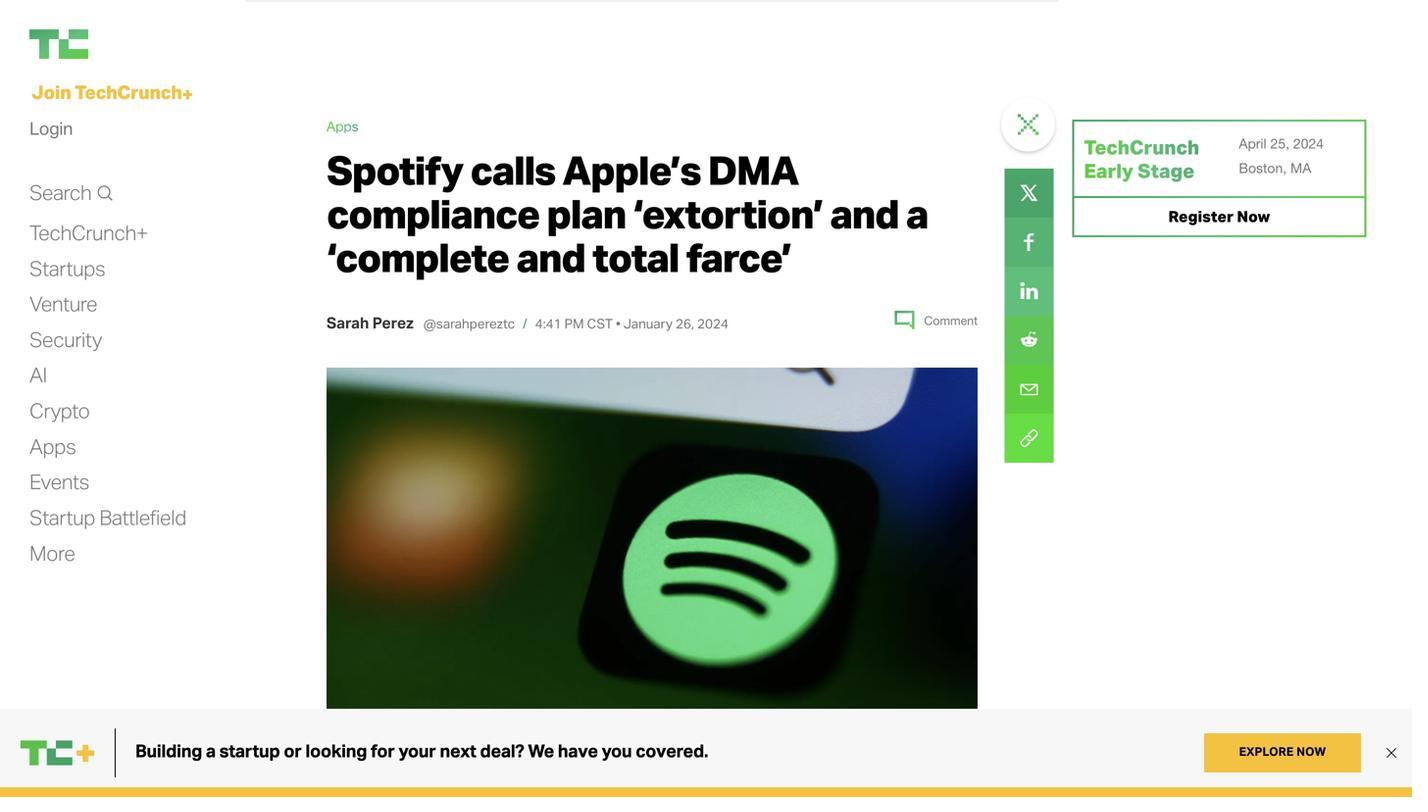 Task type: locate. For each thing, give the bounding box(es) containing it.
search image
[[96, 183, 113, 203]]

apps link up events
[[29, 433, 76, 460]]

/ for credits:
[[642, 753, 646, 770]]

apps link
[[327, 118, 359, 134], [29, 433, 76, 460]]

dma
[[708, 145, 799, 195]]

/ left 4:41
[[523, 316, 527, 332]]

1 vertical spatial apps
[[29, 433, 76, 459]]

@
[[424, 316, 436, 332]]

and left a
[[830, 188, 899, 239]]

battlefield
[[99, 505, 186, 530]]

techcrunch link
[[29, 29, 226, 59]]

farce'
[[686, 232, 791, 282]]

ma
[[1291, 160, 1312, 176]]

startup battlefield
[[29, 505, 186, 530]]

techcrunch+ link
[[29, 220, 148, 246]]

share over email image
[[1005, 365, 1054, 414]]

crypto link
[[29, 398, 90, 424]]

reddit link
[[1005, 316, 1054, 365]]

and up 4:41
[[516, 232, 585, 282]]

1 vertical spatial /
[[642, 753, 646, 770]]

x link
[[1005, 169, 1054, 218]]

0 horizontal spatial techcrunch
[[75, 80, 182, 103]]

25,
[[1271, 135, 1290, 152]]

spotify icon displayed on a phone screen image
[[327, 368, 978, 734]]

/ inside image credits: jakub porzycki/nurphoto / getty images
[[642, 753, 646, 770]]

1 horizontal spatial apps link
[[327, 118, 359, 134]]

1 horizontal spatial /
[[642, 753, 646, 770]]

apps up spotify on the top left of page
[[327, 118, 359, 134]]

close screen image
[[1018, 114, 1039, 135]]

image credits: jakub porzycki/nurphoto / getty images
[[370, 753, 736, 770]]

events
[[29, 469, 89, 495]]

0 vertical spatial techcrunch
[[75, 80, 182, 103]]

early
[[1084, 158, 1134, 183]]

techcrunch down techcrunch link on the top
[[75, 80, 182, 103]]

facebook link
[[1005, 218, 1054, 267]]

credits:
[[416, 753, 470, 770]]

2024 inside april 25, 2024 boston, ma
[[1294, 135, 1324, 152]]

apps
[[327, 118, 359, 134], [29, 433, 76, 459]]

1 vertical spatial 2024
[[697, 316, 729, 332]]

1 horizontal spatial apps
[[327, 118, 359, 134]]

4:41
[[535, 316, 562, 332]]

sarahpereztc
[[436, 316, 515, 332]]

0 vertical spatial apps link
[[327, 118, 359, 134]]

techcrunch image
[[29, 29, 88, 59]]

startup
[[29, 505, 95, 530]]

comment image
[[895, 311, 915, 331]]

sarah
[[327, 313, 369, 333]]

0 vertical spatial /
[[523, 316, 527, 332]]

and
[[830, 188, 899, 239], [516, 232, 585, 282]]

security link
[[29, 327, 102, 353]]

1 horizontal spatial 2024
[[1294, 135, 1324, 152]]

apps down crypto link
[[29, 433, 76, 459]]

2024
[[1294, 135, 1324, 152], [697, 316, 729, 332]]

crypto
[[29, 398, 90, 423]]

1 vertical spatial apps link
[[29, 433, 76, 460]]

venture
[[29, 291, 97, 316]]

login link
[[29, 113, 73, 144]]

/ inside sarah perez @ sarahpereztc / 4:41 pm cst • january 26, 2024
[[523, 316, 527, 332]]

•
[[616, 316, 621, 332]]

0 horizontal spatial apps link
[[29, 433, 76, 460]]

startup battlefield link
[[29, 505, 186, 531]]

register
[[1169, 206, 1234, 226]]

techcrunch up "register"
[[1084, 135, 1200, 159]]

share on facebook image
[[1005, 218, 1054, 267]]

0 horizontal spatial 2024
[[697, 316, 729, 332]]

0 vertical spatial apps
[[327, 118, 359, 134]]

security
[[29, 327, 102, 352]]

ai link
[[29, 362, 47, 389]]

jakub
[[474, 753, 513, 770]]

getty
[[650, 753, 685, 770]]

april 25, 2024 boston, ma
[[1239, 135, 1324, 176]]

0 vertical spatial 2024
[[1294, 135, 1324, 152]]

/
[[523, 316, 527, 332], [642, 753, 646, 770]]

perez
[[373, 313, 414, 333]]

'extortion'
[[633, 188, 823, 239]]

1 horizontal spatial techcrunch
[[1084, 135, 1200, 159]]

2024 up ma
[[1294, 135, 1324, 152]]

0 horizontal spatial /
[[523, 316, 527, 332]]

techcrunch inside the join techcrunch +
[[75, 80, 182, 103]]

camera image
[[344, 753, 362, 773]]

techcrunch
[[75, 80, 182, 103], [1084, 135, 1200, 159]]

apple's
[[562, 145, 701, 195]]

0 horizontal spatial apps
[[29, 433, 76, 459]]

/ left getty
[[642, 753, 646, 770]]

apps link up spotify on the top left of page
[[327, 118, 359, 134]]

26,
[[676, 316, 694, 332]]

share on reddit image
[[1005, 316, 1054, 365]]

1 horizontal spatial and
[[830, 188, 899, 239]]

share on linkedin image
[[1005, 267, 1054, 316]]

0 horizontal spatial and
[[516, 232, 585, 282]]

2024 right 26,
[[697, 316, 729, 332]]



Task type: describe. For each thing, give the bounding box(es) containing it.
search
[[29, 179, 91, 205]]

april
[[1239, 135, 1267, 152]]

boston,
[[1239, 160, 1287, 176]]

spotify
[[327, 145, 463, 195]]

startups link
[[29, 255, 105, 282]]

join
[[31, 80, 71, 103]]

pm
[[565, 316, 584, 332]]

2024 inside sarah perez @ sarahpereztc / 4:41 pm cst • january 26, 2024
[[697, 316, 729, 332]]

porzycki/nurphoto
[[517, 753, 638, 770]]

register now link
[[1073, 196, 1367, 237]]

stage
[[1138, 158, 1195, 183]]

join techcrunch +
[[31, 80, 193, 106]]

jakub porzycki/nurphoto link
[[474, 753, 642, 771]]

plan
[[547, 188, 626, 239]]

comment
[[924, 314, 978, 328]]

total
[[593, 232, 679, 282]]

more
[[29, 540, 75, 566]]

copy share link link
[[1005, 414, 1054, 463]]

1 vertical spatial techcrunch
[[1084, 135, 1200, 159]]

ai
[[29, 362, 47, 388]]

'complete
[[327, 232, 509, 282]]

techcrunch+
[[29, 220, 148, 245]]

login
[[29, 117, 73, 139]]

more link
[[29, 540, 75, 567]]

now
[[1237, 206, 1271, 226]]

startups
[[29, 255, 105, 281]]

image
[[370, 753, 412, 770]]

linkedin link
[[1005, 267, 1054, 316]]

january
[[624, 316, 673, 332]]

events link
[[29, 469, 89, 496]]

cst
[[587, 316, 613, 332]]

close screen button
[[1004, 100, 1053, 149]]

compliance
[[327, 188, 540, 239]]

copy share link image
[[1005, 414, 1054, 463]]

/ for perez
[[523, 316, 527, 332]]

a
[[906, 188, 928, 239]]

calls
[[470, 145, 555, 195]]

spotify calls apple's dma compliance plan 'extortion' and a 'complete and total farce'
[[327, 145, 928, 282]]

techcrunch early stage
[[1084, 135, 1200, 183]]

register now
[[1169, 206, 1271, 226]]

share on x image
[[1005, 169, 1054, 218]]

images
[[689, 753, 736, 770]]

sarah perez @ sarahpereztc / 4:41 pm cst • january 26, 2024
[[327, 313, 729, 333]]

venture link
[[29, 291, 97, 317]]

sarah perez link
[[327, 313, 414, 333]]

mail link
[[1005, 365, 1054, 414]]

+
[[182, 82, 193, 106]]



Task type: vqa. For each thing, say whether or not it's contained in the screenshot.
topmost Jan
no



